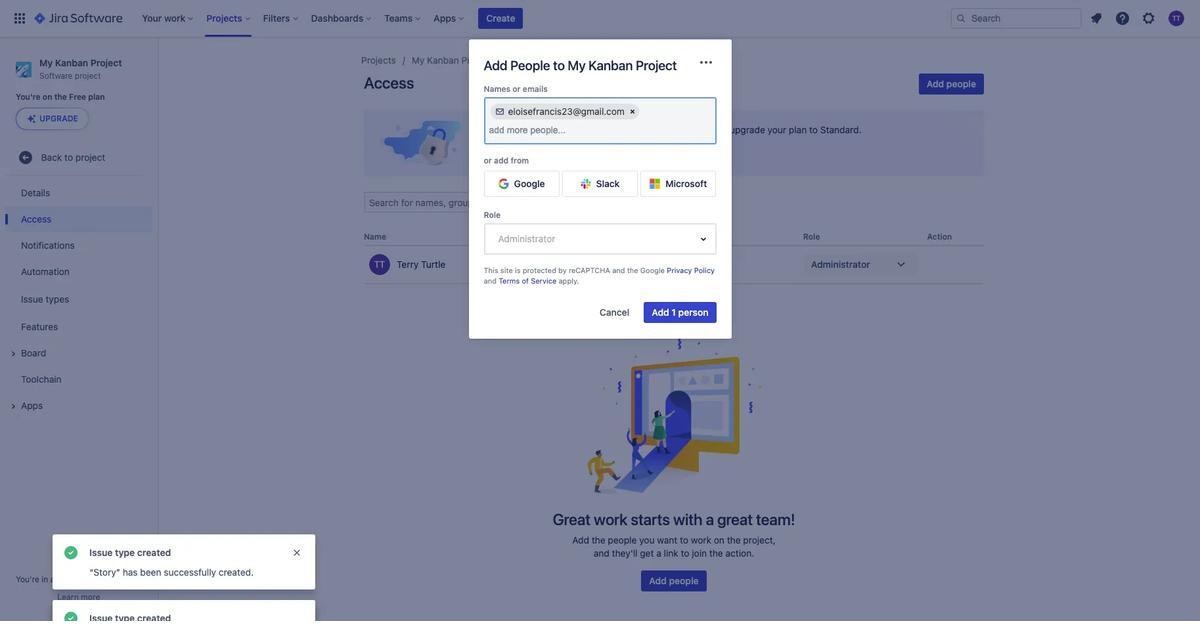 Task type: vqa. For each thing, say whether or not it's contained in the screenshot.
'add' in the Connect and find people faster Connect your Google, Microsoft, and Slack accounts to quickly find and add your teammates to this site. OK
no



Task type: locate. For each thing, give the bounding box(es) containing it.
privacy policy link
[[667, 266, 715, 275]]

kanban up software
[[55, 57, 88, 68]]

project inside my kanban project software project
[[91, 57, 122, 68]]

google
[[514, 178, 545, 189], [641, 266, 665, 275]]

success image
[[63, 546, 79, 561], [63, 611, 79, 622], [63, 611, 79, 622]]

plan
[[88, 92, 105, 102], [789, 124, 807, 135]]

project settings link
[[508, 53, 574, 68]]

1 vertical spatial plan
[[789, 124, 807, 135]]

0 horizontal spatial access
[[21, 214, 51, 225]]

project up free
[[75, 71, 101, 81]]

1 vertical spatial people
[[608, 535, 637, 546]]

1 vertical spatial learn
[[57, 593, 79, 603]]

jira software image
[[34, 11, 122, 26], [34, 11, 122, 26]]

more inside learn more button
[[81, 593, 100, 603]]

learn more about managing access link
[[555, 142, 725, 163]]

project up you're on the free plan
[[91, 57, 122, 68]]

or left add
[[484, 156, 492, 166]]

upgrade link
[[483, 142, 550, 163]]

role down google button
[[484, 210, 501, 220]]

managing
[[642, 147, 685, 158]]

as
[[620, 124, 630, 135]]

create
[[487, 12, 516, 24]]

add
[[484, 58, 508, 73], [927, 78, 945, 89], [652, 307, 670, 318], [573, 535, 590, 546], [650, 576, 667, 587]]

0 vertical spatial more
[[590, 147, 612, 158]]

1 horizontal spatial issue
[[89, 548, 113, 559]]

kanban for my kanban project
[[427, 55, 459, 66]]

you're
[[16, 92, 41, 102], [16, 575, 39, 585]]

1 vertical spatial upgrade
[[504, 147, 542, 158]]

1 horizontal spatial more
[[590, 147, 612, 158]]

issue for issue types
[[21, 294, 43, 305]]

google left privacy
[[641, 266, 665, 275]]

0 vertical spatial you're
[[16, 92, 41, 102]]

2 vertical spatial a
[[50, 575, 55, 585]]

managed
[[79, 575, 114, 585]]

0 vertical spatial google
[[514, 178, 545, 189]]

1 vertical spatial add people
[[650, 576, 699, 587]]

on
[[43, 92, 52, 102], [714, 535, 725, 546]]

clear image
[[628, 106, 638, 117]]

projects
[[362, 55, 396, 66]]

kanban for my kanban project software project
[[55, 57, 88, 68]]

terms
[[499, 277, 520, 285]]

0 horizontal spatial learn
[[57, 593, 79, 603]]

my right people
[[568, 58, 586, 73]]

add people button
[[919, 74, 985, 95], [642, 571, 707, 592]]

you're on the free plan
[[16, 92, 105, 102]]

project
[[462, 55, 492, 66], [508, 55, 538, 66], [91, 57, 122, 68], [636, 58, 677, 73]]

1 horizontal spatial on
[[714, 535, 725, 546]]

person
[[679, 307, 709, 318]]

the inside this site is protected by recaptcha and the google privacy policy and terms of service apply.
[[628, 266, 639, 275]]

1 vertical spatial you're
[[16, 575, 39, 585]]

by
[[559, 266, 567, 275]]

add for top add people button
[[927, 78, 945, 89]]

learn inside button
[[57, 593, 79, 603]]

add inside great work starts with a great team! add the people you want to work on the project, and they'll get a link to join the action.
[[573, 535, 590, 546]]

2 you're from the top
[[16, 575, 39, 585]]

2 horizontal spatial my
[[568, 58, 586, 73]]

standard.
[[821, 124, 862, 135]]

you're for you're in a team-managed project
[[16, 575, 39, 585]]

automation
[[21, 266, 70, 277]]

issue left types
[[21, 294, 43, 305]]

1 vertical spatial google
[[641, 266, 665, 275]]

policy
[[695, 266, 715, 275]]

add people for the leftmost add people button
[[650, 576, 699, 587]]

1 you're from the top
[[16, 92, 41, 102]]

people up they'll
[[608, 535, 637, 546]]

kanban down primary element
[[427, 55, 459, 66]]

0 horizontal spatial people
[[608, 535, 637, 546]]

more for learn more about managing access
[[590, 147, 612, 158]]

and right recaptcha
[[613, 266, 625, 275]]

1 horizontal spatial plan
[[789, 124, 807, 135]]

0 horizontal spatial upgrade
[[39, 114, 78, 124]]

access down details
[[21, 214, 51, 225]]

upgrade down you're on the free plan
[[39, 114, 78, 124]]

learn for learn more about managing access
[[563, 147, 587, 158]]

1 vertical spatial a
[[657, 548, 662, 559]]

terryturtle85@gmail.com
[[587, 259, 693, 270]]

eloisefrancis23@gmail.com
[[508, 106, 625, 117]]

to right want
[[680, 535, 689, 546]]

0 vertical spatial project
[[75, 71, 101, 81]]

0 horizontal spatial plan
[[88, 92, 105, 102]]

more inside learn more about managing access 'link'
[[590, 147, 612, 158]]

upgrade down customize
[[504, 147, 542, 158]]

a right get
[[657, 548, 662, 559]]

0 vertical spatial issue
[[21, 294, 43, 305]]

group
[[5, 176, 152, 424]]

to
[[553, 58, 565, 73], [810, 124, 818, 135], [65, 152, 73, 163], [680, 535, 689, 546], [681, 548, 690, 559]]

on up upgrade button
[[43, 92, 52, 102]]

0 horizontal spatial kanban
[[55, 57, 88, 68]]

on down great
[[714, 535, 725, 546]]

1 horizontal spatial or
[[513, 84, 521, 94]]

access inside group
[[21, 214, 51, 225]]

the right join
[[710, 548, 724, 559]]

learn down access,
[[563, 147, 587, 158]]

project
[[75, 71, 101, 81], [76, 152, 105, 163], [116, 575, 142, 585]]

more down managed
[[81, 593, 100, 603]]

on inside great work starts with a great team! add the people you want to work on the project, and they'll get a link to join the action.
[[714, 535, 725, 546]]

0 horizontal spatial add people
[[650, 576, 699, 587]]

work up they'll
[[594, 511, 628, 529]]

0 horizontal spatial google
[[514, 178, 545, 189]]

Names or emails text field
[[489, 125, 570, 135]]

people inside great work starts with a great team! add the people you want to work on the project, and they'll get a link to join the action.
[[608, 535, 637, 546]]

and
[[656, 124, 672, 135], [613, 266, 625, 275], [484, 277, 497, 285], [594, 548, 610, 559]]

names
[[484, 84, 511, 94]]

a right with
[[706, 511, 714, 529]]

1 horizontal spatial add people button
[[919, 74, 985, 95]]

1 horizontal spatial people
[[669, 576, 699, 587]]

learn inside 'link'
[[563, 147, 587, 158]]

1 vertical spatial project
[[76, 152, 105, 163]]

0 vertical spatial or
[[513, 84, 521, 94]]

people
[[511, 58, 551, 73]]

the left free
[[54, 92, 67, 102]]

starts
[[631, 511, 670, 529]]

1 vertical spatial more
[[81, 593, 100, 603]]

you're left the in
[[16, 575, 39, 585]]

1 horizontal spatial kanban
[[427, 55, 459, 66]]

1 vertical spatial access
[[21, 214, 51, 225]]

0 vertical spatial upgrade
[[39, 114, 78, 124]]

0 vertical spatial access
[[364, 74, 414, 92]]

project down issue type created
[[116, 575, 142, 585]]

0 horizontal spatial issue
[[21, 294, 43, 305]]

is
[[515, 266, 521, 275]]

my right projects
[[412, 55, 425, 66]]

role
[[484, 210, 501, 220], [804, 232, 821, 242]]

and right roles
[[656, 124, 672, 135]]

types
[[46, 294, 69, 305]]

add people
[[927, 78, 977, 89], [650, 576, 699, 587]]

0 horizontal spatial a
[[50, 575, 55, 585]]

2 vertical spatial people
[[669, 576, 699, 587]]

notifications
[[21, 240, 75, 251]]

or
[[513, 84, 521, 94], [484, 156, 492, 166]]

and inside great work starts with a great team! add the people you want to work on the project, and they'll get a link to join the action.
[[594, 548, 610, 559]]

kanban
[[427, 55, 459, 66], [55, 57, 88, 68], [589, 58, 633, 73]]

or left emails
[[513, 84, 521, 94]]

1 horizontal spatial upgrade
[[504, 147, 542, 158]]

want
[[658, 535, 678, 546]]

created.
[[219, 567, 254, 578]]

work up join
[[691, 535, 712, 546]]

or add from
[[484, 156, 529, 166]]

protected
[[523, 266, 557, 275]]

action.
[[726, 548, 755, 559]]

user
[[542, 124, 560, 135]]

upgrade for upgrade button
[[39, 114, 78, 124]]

project inside my kanban project software project
[[75, 71, 101, 81]]

1 horizontal spatial my
[[412, 55, 425, 66]]

people down link
[[669, 576, 699, 587]]

service
[[531, 277, 557, 285]]

1 horizontal spatial google
[[641, 266, 665, 275]]

0 vertical spatial on
[[43, 92, 52, 102]]

a
[[706, 511, 714, 529], [657, 548, 662, 559], [50, 575, 55, 585]]

my up software
[[39, 57, 53, 68]]

plan right your
[[789, 124, 807, 135]]

recaptcha
[[569, 266, 611, 275]]

1 vertical spatial work
[[691, 535, 712, 546]]

1 vertical spatial issue
[[89, 548, 113, 559]]

link
[[664, 548, 679, 559]]

and left they'll
[[594, 548, 610, 559]]

0 horizontal spatial role
[[484, 210, 501, 220]]

issue inside group
[[21, 294, 43, 305]]

1 vertical spatial add people button
[[642, 571, 707, 592]]

a right the in
[[50, 575, 55, 585]]

the right recaptcha
[[628, 266, 639, 275]]

my inside my kanban project software project
[[39, 57, 53, 68]]

0 vertical spatial add people
[[927, 78, 977, 89]]

role up administrator at the right of the page
[[804, 232, 821, 242]]

project up details link
[[76, 152, 105, 163]]

board
[[21, 348, 46, 359]]

google down from
[[514, 178, 545, 189]]

learn down "team-"
[[57, 593, 79, 603]]

features link
[[5, 314, 152, 341]]

you're up upgrade button
[[16, 92, 41, 102]]

0 horizontal spatial more
[[81, 593, 100, 603]]

terms of service link
[[499, 277, 557, 285]]

my kanban project software project
[[39, 57, 122, 81]]

upgrade inside button
[[39, 114, 78, 124]]

1 horizontal spatial role
[[804, 232, 821, 242]]

details
[[21, 187, 50, 198]]

2 horizontal spatial a
[[706, 511, 714, 529]]

apply.
[[559, 277, 579, 285]]

Search field
[[951, 8, 1083, 29]]

this site is protected by recaptcha and the google privacy policy and terms of service apply.
[[484, 266, 715, 285]]

0 vertical spatial learn
[[563, 147, 587, 158]]

0 horizontal spatial my
[[39, 57, 53, 68]]

great
[[718, 511, 753, 529]]

to right back
[[65, 152, 73, 163]]

1 horizontal spatial learn
[[563, 147, 587, 158]]

kanban down create banner
[[589, 58, 633, 73]]

access down projects link
[[364, 74, 414, 92]]

learn more about managing access
[[563, 147, 717, 158]]

upgrade for the upgrade link
[[504, 147, 542, 158]]

0 horizontal spatial work
[[594, 511, 628, 529]]

settings
[[540, 55, 574, 66]]

project left more icon
[[636, 58, 677, 73]]

the up the action.
[[727, 535, 741, 546]]

1 horizontal spatial add people
[[927, 78, 977, 89]]

2 horizontal spatial people
[[947, 78, 977, 89]]

people
[[947, 78, 977, 89], [608, 535, 637, 546], [669, 576, 699, 587]]

access link
[[5, 207, 152, 233]]

more
[[590, 147, 612, 158], [81, 593, 100, 603]]

upgrade
[[730, 124, 766, 135]]

project up names or emails
[[508, 55, 538, 66]]

more down such
[[590, 147, 612, 158]]

to customize user access, such as roles and permissions, upgrade your plan to standard.
[[483, 124, 862, 135]]

0 horizontal spatial or
[[484, 156, 492, 166]]

work
[[594, 511, 628, 529], [691, 535, 712, 546]]

customize
[[496, 124, 539, 135]]

the
[[54, 92, 67, 102], [628, 266, 639, 275], [592, 535, 606, 546], [727, 535, 741, 546], [710, 548, 724, 559]]

access,
[[563, 124, 595, 135]]

plan right free
[[88, 92, 105, 102]]

issue up "story"
[[89, 548, 113, 559]]

0 vertical spatial people
[[947, 78, 977, 89]]

toolchain link
[[5, 367, 152, 393]]

kanban inside my kanban project software project
[[55, 57, 88, 68]]

board button
[[5, 341, 152, 367]]

1 vertical spatial on
[[714, 535, 725, 546]]

people down search icon
[[947, 78, 977, 89]]



Task type: describe. For each thing, give the bounding box(es) containing it.
team-
[[57, 575, 79, 585]]

Search for names, groups or email addresses text field
[[365, 193, 568, 212]]

software
[[39, 71, 73, 81]]

1 vertical spatial or
[[484, 156, 492, 166]]

your
[[768, 124, 787, 135]]

project inside 'link'
[[508, 55, 538, 66]]

microsoft button
[[641, 171, 717, 197]]

1 horizontal spatial access
[[364, 74, 414, 92]]

permissions,
[[674, 124, 728, 135]]

you're in a team-managed project
[[16, 575, 142, 585]]

0 horizontal spatial add people button
[[642, 571, 707, 592]]

open user roles picker image
[[894, 257, 909, 273]]

great
[[553, 511, 591, 529]]

0 vertical spatial role
[[484, 210, 501, 220]]

more for learn more
[[81, 593, 100, 603]]

from
[[511, 156, 529, 166]]

more image
[[698, 55, 714, 70]]

0 vertical spatial a
[[706, 511, 714, 529]]

0 vertical spatial add people button
[[919, 74, 985, 95]]

my for my kanban project software project
[[39, 57, 53, 68]]

issue types link
[[5, 285, 152, 314]]

terry turtle
[[397, 259, 446, 270]]

dismiss image
[[292, 548, 302, 559]]

add people for top add people button
[[927, 78, 977, 89]]

project,
[[744, 535, 776, 546]]

details link
[[5, 180, 152, 207]]

1
[[672, 307, 676, 318]]

2 horizontal spatial kanban
[[589, 58, 633, 73]]

slack
[[597, 178, 620, 189]]

apps
[[21, 400, 43, 411]]

1 horizontal spatial work
[[691, 535, 712, 546]]

about
[[614, 147, 639, 158]]

site
[[501, 266, 513, 275]]

turtle
[[421, 259, 446, 270]]

free
[[69, 92, 86, 102]]

action
[[928, 232, 953, 242]]

people and their roles element
[[364, 229, 985, 285]]

join
[[692, 548, 707, 559]]

primary element
[[8, 0, 951, 37]]

in
[[42, 575, 48, 585]]

of
[[522, 277, 529, 285]]

my for my kanban project
[[412, 55, 425, 66]]

2 vertical spatial project
[[116, 575, 142, 585]]

administrator button
[[804, 254, 917, 276]]

issue for issue type created
[[89, 548, 113, 559]]

learn for learn more
[[57, 593, 79, 603]]

google button
[[484, 171, 560, 197]]

add for add 1 person button
[[652, 307, 670, 318]]

add 1 person button
[[644, 302, 717, 323]]

my kanban project link
[[412, 53, 492, 68]]

to right link
[[681, 548, 690, 559]]

has
[[123, 567, 138, 578]]

you're for you're on the free plan
[[16, 92, 41, 102]]

search image
[[956, 13, 967, 24]]

0 vertical spatial plan
[[88, 92, 105, 102]]

to
[[483, 124, 493, 135]]

you
[[640, 535, 655, 546]]

1 horizontal spatial a
[[657, 548, 662, 559]]

add people to my kanban project
[[484, 58, 677, 73]]

project up names
[[462, 55, 492, 66]]

with
[[674, 511, 703, 529]]

my kanban project
[[412, 55, 492, 66]]

to left standard.
[[810, 124, 818, 135]]

toolchain
[[21, 374, 62, 385]]

create button
[[479, 8, 524, 29]]

team!
[[757, 511, 796, 529]]

slack button
[[563, 171, 638, 197]]

google inside this site is protected by recaptcha and the google privacy policy and terms of service apply.
[[641, 266, 665, 275]]

cancel button
[[592, 302, 638, 323]]

successfully
[[164, 567, 216, 578]]

they'll
[[612, 548, 638, 559]]

add
[[494, 156, 509, 166]]

group containing details
[[5, 176, 152, 424]]

projects link
[[362, 53, 396, 68]]

and down the this
[[484, 277, 497, 285]]

add for the leftmost add people button
[[650, 576, 667, 587]]

the left you
[[592, 535, 606, 546]]

add 1 person
[[652, 307, 709, 318]]

notifications link
[[5, 233, 152, 259]]

to right people
[[553, 58, 565, 73]]

privacy
[[667, 266, 693, 275]]

emails
[[523, 84, 548, 94]]

back to project
[[41, 152, 105, 163]]

get
[[640, 548, 654, 559]]

project settings
[[508, 55, 574, 66]]

create banner
[[0, 0, 1201, 37]]

"story"
[[89, 567, 120, 578]]

"story" has been successfully created.
[[89, 567, 254, 578]]

features
[[21, 321, 58, 333]]

created
[[137, 548, 171, 559]]

roles
[[633, 124, 653, 135]]

learn more button
[[57, 593, 100, 603]]

issue types
[[21, 294, 69, 305]]

google inside button
[[514, 178, 545, 189]]

1 vertical spatial role
[[804, 232, 821, 242]]

back to project link
[[5, 145, 152, 171]]

administrator
[[812, 259, 871, 270]]

add user image
[[495, 106, 505, 117]]

been
[[140, 567, 161, 578]]

back
[[41, 152, 62, 163]]

this
[[484, 266, 499, 275]]

people for the leftmost add people button
[[669, 576, 699, 587]]

issue type created
[[89, 548, 171, 559]]

terry
[[397, 259, 419, 270]]

cancel
[[600, 307, 630, 318]]

0 horizontal spatial on
[[43, 92, 52, 102]]

people for top add people button
[[947, 78, 977, 89]]

0 vertical spatial work
[[594, 511, 628, 529]]



